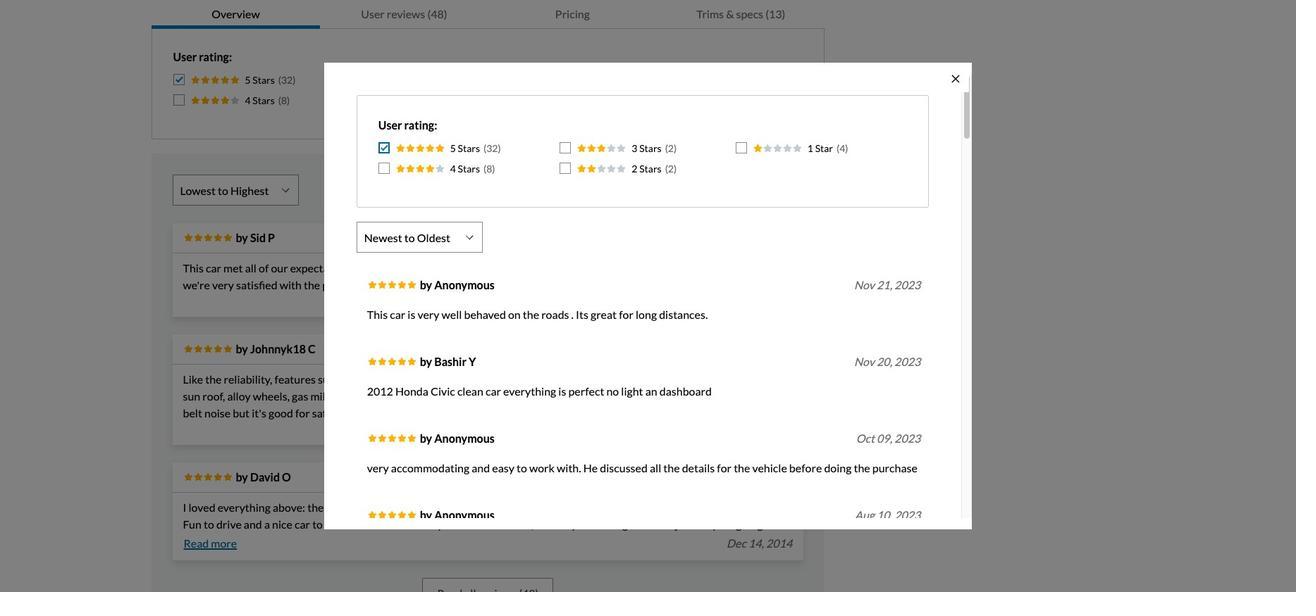 Task type: vqa. For each thing, say whether or not it's contained in the screenshot.


Task type: locate. For each thing, give the bounding box(es) containing it.
0 vertical spatial on
[[662, 262, 674, 275]]

i
[[183, 501, 186, 515], [214, 535, 218, 549]]

user inside tab
[[361, 7, 384, 20]]

3 2023 from the top
[[895, 432, 921, 446]]

consumption.
[[554, 501, 621, 515]]

1 horizontal spatial 4 stars ( 8 )
[[450, 163, 495, 175]]

this
[[183, 262, 204, 275], [367, 308, 388, 322]]

everything inside i loved everything above: the alloy wheels, leather seats, bluetooth, and gas consumption. it's pretty stylish and comfortable. fun to drive and a nice car to own. honda cars are expensive brand-new, but they last a long time and just keep on going and going. i had a 1996 honda accord, and currently have an 2003 acura mdx and 2010 honda odyssey. they are great cars. overall, it gets 5 stars!
[[218, 501, 271, 515]]

we up performance at left
[[575, 262, 593, 275]]

for
[[356, 262, 370, 275], [619, 308, 634, 322], [295, 407, 310, 420], [717, 462, 732, 475]]

0 horizontal spatial user rating:
[[173, 50, 232, 63]]

2 horizontal spatial on
[[722, 518, 734, 532]]

dec
[[727, 537, 747, 551]]

nov for nov 21, 2023
[[855, 279, 875, 292]]

dashboard
[[660, 385, 712, 398]]

4 stars ( 8 )
[[245, 94, 290, 106], [450, 163, 495, 175]]

1 vertical spatial i
[[214, 535, 218, 549]]

0 vertical spatial but
[[233, 407, 250, 420]]

1 horizontal spatial great
[[723, 535, 749, 549]]

0 horizontal spatial 32
[[281, 74, 293, 86]]

1 vertical spatial rating:
[[404, 119, 437, 132]]

1 vertical spatial 5 stars ( 32 )
[[450, 143, 501, 154]]

going
[[736, 518, 763, 532]]

close modal undefined image
[[951, 73, 962, 85]]

leather inside i loved everything above: the alloy wheels, leather seats, bluetooth, and gas consumption. it's pretty stylish and comfortable. fun to drive and a nice car to own. honda cars are expensive brand-new, but they last a long time and just keep on going and going. i had a 1996 honda accord, and currently have an 2003 acura mdx and 2010 honda odyssey. they are great cars. overall, it gets 5 stars!
[[391, 501, 426, 515]]

1 vertical spatial but
[[536, 518, 553, 532]]

by sid p
[[236, 231, 275, 245]]

8 for 3 stars ( 2 )
[[487, 163, 492, 175]]

odyssey.
[[632, 535, 676, 549]]

but left it's
[[233, 407, 250, 420]]

0 vertical spatial user rating:
[[173, 50, 232, 63]]

0 vertical spatial 4
[[245, 94, 251, 106]]

an
[[646, 385, 658, 398], [446, 535, 458, 549]]

1 vertical spatial alloy
[[326, 501, 350, 515]]

user for 3 stars
[[378, 119, 402, 132]]

and right trips
[[753, 262, 772, 275]]

0 horizontal spatial 8
[[281, 94, 287, 106]]

1 vertical spatial long
[[636, 308, 657, 322]]

this for this car is very well behaved on the roads . its great for long distances.
[[367, 308, 388, 322]]

0 horizontal spatial long
[[607, 518, 628, 532]]

0 horizontal spatial this
[[183, 262, 204, 275]]

and right black,
[[522, 390, 540, 403]]

seats, up expensive on the bottom left
[[428, 501, 456, 515]]

0 horizontal spatial but
[[233, 407, 250, 420]]

0 horizontal spatial easy
[[456, 373, 478, 386]]

2 vertical spatial user
[[378, 119, 402, 132]]

work
[[529, 462, 555, 475]]

2 vertical spatial 5
[[256, 552, 263, 565]]

2 vertical spatial very
[[367, 462, 389, 475]]

1 vertical spatial an
[[446, 535, 458, 549]]

wheels, up the good
[[253, 390, 290, 403]]

0 vertical spatial all
[[245, 262, 257, 275]]

an left dislike
[[646, 385, 658, 398]]

cruise
[[544, 373, 574, 386]]

0 vertical spatial by anonymous
[[420, 279, 495, 292]]

car right nice
[[295, 518, 310, 532]]

5 stars ( 32 ) for 2 stars
[[245, 74, 296, 86]]

1 vertical spatial 4
[[840, 143, 846, 154]]

economy,
[[454, 278, 501, 292]]

a left few
[[677, 262, 682, 275]]

but down gas
[[536, 518, 553, 532]]

0 horizontal spatial 5 stars ( 32 )
[[245, 74, 296, 86]]

2 vertical spatial long
[[607, 518, 628, 532]]

2 color from the left
[[582, 390, 607, 403]]

had
[[220, 535, 238, 549]]

0 vertical spatial 5
[[245, 74, 251, 86]]

it's
[[623, 501, 638, 515]]

great right its
[[591, 308, 617, 322]]

a right had
[[241, 535, 246, 549]]

all right discussed
[[650, 462, 662, 475]]

very inside 'this car met all of our expectations for a second car.  it is comfortable and roomy.  we drove the car on a few long trips and we're very satisfied with the performance.  we liked the economy, looks, performance and reliability.'
[[212, 278, 234, 292]]

by left david
[[236, 471, 248, 484]]

nice
[[272, 518, 293, 532]]

0 vertical spatial alloy
[[227, 390, 251, 403]]

3 anonymous from the top
[[434, 509, 495, 523]]

a
[[372, 262, 378, 275], [677, 262, 682, 275], [264, 518, 270, 532], [599, 518, 605, 532], [241, 535, 246, 549]]

1 horizontal spatial seats,
[[756, 373, 784, 386]]

1 horizontal spatial but
[[536, 518, 553, 532]]

1 vertical spatial 5
[[450, 143, 456, 154]]

0 horizontal spatial leather
[[391, 501, 426, 515]]

0 horizontal spatial an
[[446, 535, 458, 549]]

few
[[684, 262, 703, 275]]

car inside i loved everything above: the alloy wheels, leather seats, bluetooth, and gas consumption. it's pretty stylish and comfortable. fun to drive and a nice car to own. honda cars are expensive brand-new, but they last a long time and just keep on going and going. i had a 1996 honda accord, and currently have an 2003 acura mdx and 2010 honda odyssey. they are great cars. overall, it gets 5 stars!
[[295, 518, 310, 532]]

no
[[607, 385, 619, 398]]

as
[[343, 373, 354, 386]]

by anonymous up the 2003
[[420, 509, 495, 523]]

gas
[[533, 501, 552, 515]]

1 vertical spatial 4 stars ( 8 )
[[450, 163, 495, 175]]

easy
[[456, 373, 478, 386], [492, 462, 515, 475]]

1 vertical spatial anonymous
[[434, 432, 495, 446]]

by anonymous down it
[[420, 279, 495, 292]]

gas
[[292, 390, 308, 403]]

1 star ( 4 )
[[808, 143, 849, 154]]

3 by anonymous from the top
[[420, 509, 495, 523]]

color down control, at the bottom left of page
[[582, 390, 607, 403]]

this down performance.
[[367, 308, 388, 322]]

1 horizontal spatial wheels,
[[352, 501, 389, 515]]

on left few
[[662, 262, 674, 275]]

wheels, inside the like the reliability, features such as bluetooth, xm radio, easy accessibility, cruise control, digital speedometer, leather seats, sun roof, alloy wheels, gas mileage, maintenance, exterior color black, and interior color light grey.  dislike the annoying seat belt noise but it's good for safe measure.
[[253, 390, 290, 403]]

0 vertical spatial we
[[575, 262, 593, 275]]

safe
[[312, 407, 333, 420]]

alloy down reliability,
[[227, 390, 251, 403]]

roof,
[[203, 390, 225, 403]]

color left black,
[[463, 390, 489, 403]]

0 horizontal spatial are
[[409, 518, 425, 532]]

met
[[224, 262, 243, 275]]

this inside 'this car met all of our expectations for a second car.  it is comfortable and roomy.  we drove the car on a few long trips and we're very satisfied with the performance.  we liked the economy, looks, performance and reliability.'
[[183, 262, 204, 275]]

anonymous up the 2003
[[434, 509, 495, 523]]

we're
[[183, 278, 210, 292]]

1 horizontal spatial everything
[[503, 385, 556, 398]]

maintenance,
[[353, 390, 420, 403]]

tab list
[[151, 0, 825, 29]]

the down expectations
[[304, 278, 320, 292]]

anonymous down comfortable
[[434, 279, 495, 292]]

1 horizontal spatial is
[[447, 262, 454, 275]]

and right accord,
[[352, 535, 370, 549]]

for up performance.
[[356, 262, 370, 275]]

honda down last
[[597, 535, 630, 549]]

great
[[591, 308, 617, 322], [723, 535, 749, 549]]

2 vertical spatial 4
[[450, 163, 456, 175]]

pricing
[[555, 7, 590, 20]]

0 vertical spatial 2 stars ( 2 )
[[460, 94, 505, 106]]

this up we're
[[183, 262, 204, 275]]

1 horizontal spatial 4
[[450, 163, 456, 175]]

i left loved
[[183, 501, 186, 515]]

a left nice
[[264, 518, 270, 532]]

0 horizontal spatial we
[[391, 278, 408, 292]]

by anonymous for easy
[[420, 432, 495, 446]]

1 horizontal spatial leather
[[718, 373, 754, 386]]

user rating: for 2
[[173, 50, 232, 63]]

leather inside the like the reliability, features such as bluetooth, xm radio, easy accessibility, cruise control, digital speedometer, leather seats, sun roof, alloy wheels, gas mileage, maintenance, exterior color black, and interior color light grey.  dislike the annoying seat belt noise but it's good for safe measure.
[[718, 373, 754, 386]]

1 horizontal spatial alloy
[[326, 501, 350, 515]]

1 horizontal spatial 8
[[487, 163, 492, 175]]

honda left cars
[[351, 518, 384, 532]]

anonymous for very
[[434, 279, 495, 292]]

3 stars ( 2 )
[[632, 143, 677, 154]]

are down keep
[[705, 535, 721, 549]]

0 vertical spatial this
[[183, 262, 204, 275]]

0 horizontal spatial 4 stars ( 8 )
[[245, 94, 290, 106]]

an down expensive on the bottom left
[[446, 535, 458, 549]]

1 horizontal spatial 5 stars ( 32 )
[[450, 143, 501, 154]]

the left roads
[[523, 308, 539, 322]]

4 stars ( 8 ) for 2 stars
[[245, 94, 290, 106]]

1 vertical spatial very
[[418, 308, 440, 322]]

2023 right '09,'
[[895, 432, 921, 446]]

rating:
[[199, 50, 232, 63], [404, 119, 437, 132]]

rating: for 3
[[404, 119, 437, 132]]

all
[[245, 262, 257, 275], [650, 462, 662, 475]]

0 vertical spatial seats,
[[756, 373, 784, 386]]

and up looks,
[[519, 262, 537, 275]]

for down gas
[[295, 407, 310, 420]]

read more button
[[183, 534, 238, 555]]

read
[[184, 537, 209, 551]]

by left sid
[[236, 231, 248, 245]]

2 anonymous from the top
[[434, 432, 495, 446]]

5 for 3
[[450, 143, 456, 154]]

and up the new,
[[513, 501, 531, 515]]

by up accommodating
[[420, 432, 432, 446]]

expensive
[[427, 518, 476, 532]]

0 vertical spatial very
[[212, 278, 234, 292]]

1 vertical spatial easy
[[492, 462, 515, 475]]

brand-
[[478, 518, 511, 532]]

1 vertical spatial 8
[[487, 163, 492, 175]]

drive
[[216, 518, 242, 532]]

2012
[[367, 385, 393, 398]]

to left own.
[[312, 518, 323, 532]]

stars!
[[265, 552, 293, 565]]

0 vertical spatial nov
[[855, 279, 875, 292]]

2 by anonymous from the top
[[420, 432, 495, 446]]

civic
[[431, 385, 455, 398]]

long inside i loved everything above: the alloy wheels, leather seats, bluetooth, and gas consumption. it's pretty stylish and comfortable. fun to drive and a nice car to own. honda cars are expensive brand-new, but they last a long time and just keep on going and going. i had a 1996 honda accord, and currently have an 2003 acura mdx and 2010 honda odyssey. they are great cars. overall, it gets 5 stars!
[[607, 518, 628, 532]]

is left perfect
[[559, 385, 566, 398]]

2 horizontal spatial is
[[559, 385, 566, 398]]

performance
[[534, 278, 598, 292]]

on right keep
[[722, 518, 734, 532]]

1 horizontal spatial are
[[705, 535, 721, 549]]

stars
[[253, 74, 275, 86], [253, 94, 275, 106], [468, 94, 490, 106], [458, 143, 480, 154], [640, 143, 662, 154], [458, 163, 480, 175], [640, 163, 662, 175]]

the up the reliability.
[[626, 262, 642, 275]]

1 vertical spatial user rating:
[[378, 119, 437, 132]]

1 anonymous from the top
[[434, 279, 495, 292]]

and
[[519, 262, 537, 275], [753, 262, 772, 275], [600, 278, 618, 292], [522, 390, 540, 403], [472, 462, 490, 475], [513, 501, 531, 515], [707, 501, 726, 515], [244, 518, 262, 532], [655, 518, 673, 532], [765, 518, 784, 532], [352, 535, 370, 549], [548, 535, 566, 549]]

32 for 3
[[487, 143, 498, 154]]

y
[[469, 355, 476, 369]]

to right fun
[[204, 518, 214, 532]]

alloy inside the like the reliability, features such as bluetooth, xm radio, easy accessibility, cruise control, digital speedometer, leather seats, sun roof, alloy wheels, gas mileage, maintenance, exterior color black, and interior color light grey.  dislike the annoying seat belt noise but it's good for safe measure.
[[227, 390, 251, 403]]

wheels, up cars
[[352, 501, 389, 515]]

the right above: at the bottom left
[[308, 501, 324, 515]]

nov 21, 2023
[[855, 279, 921, 292]]

control,
[[576, 373, 614, 386]]

1 horizontal spatial 32
[[487, 143, 498, 154]]

rating: for 2
[[199, 50, 232, 63]]

1 vertical spatial nov
[[855, 355, 875, 369]]

2
[[460, 94, 466, 106], [497, 94, 502, 106], [668, 143, 674, 154], [632, 163, 638, 175], [668, 163, 674, 175]]

0 vertical spatial wheels,
[[253, 390, 290, 403]]

bluetooth,
[[356, 373, 407, 386]]

5 for 2
[[245, 74, 251, 86]]

1 by anonymous from the top
[[420, 279, 495, 292]]

such
[[318, 373, 341, 386]]

4 for 3 stars ( 2 )
[[450, 163, 456, 175]]

is down liked
[[408, 308, 416, 322]]

1 nov from the top
[[855, 279, 875, 292]]

its
[[576, 308, 589, 322]]

all left of
[[245, 262, 257, 275]]

14,
[[749, 537, 764, 551]]

0 horizontal spatial alloy
[[227, 390, 251, 403]]

nov left 21,
[[855, 279, 875, 292]]

2023 right 21,
[[895, 279, 921, 292]]

long down the reliability.
[[636, 308, 657, 322]]

leather up cars
[[391, 501, 426, 515]]

2023
[[895, 279, 921, 292], [895, 355, 921, 369], [895, 432, 921, 446], [895, 509, 921, 523]]

2023 for aug 10, 2023
[[895, 509, 921, 523]]

is
[[447, 262, 454, 275], [408, 308, 416, 322], [559, 385, 566, 398]]

and down pretty
[[655, 518, 673, 532]]

1 horizontal spatial all
[[650, 462, 662, 475]]

seats, up seat
[[756, 373, 784, 386]]

1 horizontal spatial on
[[662, 262, 674, 275]]

0 vertical spatial is
[[447, 262, 454, 275]]

is right it
[[447, 262, 454, 275]]

2 horizontal spatial very
[[418, 308, 440, 322]]

good
[[269, 407, 293, 420]]

2 horizontal spatial long
[[705, 262, 726, 275]]

a right last
[[599, 518, 605, 532]]

0 horizontal spatial all
[[245, 262, 257, 275]]

2 vertical spatial anonymous
[[434, 509, 495, 523]]

1 vertical spatial by anonymous
[[420, 432, 495, 446]]

nov for nov 20, 2023
[[855, 355, 875, 369]]

on right behaved
[[508, 308, 521, 322]]

2 nov from the top
[[855, 355, 875, 369]]

0 horizontal spatial great
[[591, 308, 617, 322]]

leather up annoying
[[718, 373, 754, 386]]

cars.
[[752, 535, 774, 549]]

very left well
[[418, 308, 440, 322]]

looks,
[[503, 278, 532, 292]]

by down car.
[[420, 279, 432, 292]]

loved
[[189, 501, 215, 515]]

2 vertical spatial by anonymous
[[420, 509, 495, 523]]

4 2023 from the top
[[895, 509, 921, 523]]

we down second at top
[[391, 278, 408, 292]]

2 vertical spatial on
[[722, 518, 734, 532]]

light down the digital
[[609, 390, 631, 403]]

(13)
[[765, 7, 785, 20]]

0 horizontal spatial on
[[508, 308, 521, 322]]

by anonymous up accommodating
[[420, 432, 495, 446]]

mdx
[[520, 535, 546, 549]]

2 stars ( 2 )
[[460, 94, 505, 106], [632, 163, 677, 175]]

easy left work
[[492, 462, 515, 475]]

nov
[[855, 279, 875, 292], [855, 355, 875, 369]]

1 vertical spatial user
[[173, 50, 197, 63]]

nov left 20,
[[855, 355, 875, 369]]

1 horizontal spatial user rating:
[[378, 119, 437, 132]]

5 inside i loved everything above: the alloy wheels, leather seats, bluetooth, and gas consumption. it's pretty stylish and comfortable. fun to drive and a nice car to own. honda cars are expensive brand-new, but they last a long time and just keep on going and going. i had a 1996 honda accord, and currently have an 2003 acura mdx and 2010 honda odyssey. they are great cars. overall, it gets 5 stars!
[[256, 552, 263, 565]]

and inside the like the reliability, features such as bluetooth, xm radio, easy accessibility, cruise control, digital speedometer, leather seats, sun roof, alloy wheels, gas mileage, maintenance, exterior color black, and interior color light grey.  dislike the annoying seat belt noise but it's good for safe measure.
[[522, 390, 540, 403]]

2023 right 20,
[[895, 355, 921, 369]]

anonymous up accommodating
[[434, 432, 495, 446]]

to left work
[[517, 462, 527, 475]]

a left second at top
[[372, 262, 378, 275]]

long inside 'this car met all of our expectations for a second car.  it is comfortable and roomy.  we drove the car on a few long trips and we're very satisfied with the performance.  we liked the economy, looks, performance and reliability.'
[[705, 262, 726, 275]]

comfortable
[[457, 262, 517, 275]]

)
[[293, 74, 296, 86], [287, 94, 290, 106], [502, 94, 505, 106], [498, 143, 501, 154], [674, 143, 677, 154], [846, 143, 849, 154], [492, 163, 495, 175], [674, 163, 677, 175]]

0 horizontal spatial color
[[463, 390, 489, 403]]

cars
[[386, 518, 407, 532]]

2023 for nov 21, 2023
[[895, 279, 921, 292]]

light
[[621, 385, 643, 398], [609, 390, 631, 403]]

long down it's
[[607, 518, 628, 532]]

0 horizontal spatial very
[[212, 278, 234, 292]]

user rating: for 3
[[378, 119, 437, 132]]

alloy up own.
[[326, 501, 350, 515]]

by johnnyk18 c
[[236, 343, 316, 356]]

very left accommodating
[[367, 462, 389, 475]]

1 2023 from the top
[[895, 279, 921, 292]]

great down going
[[723, 535, 749, 549]]

32 for 2
[[281, 74, 293, 86]]

for right 'details'
[[717, 462, 732, 475]]

bluetooth,
[[459, 501, 511, 515]]

very down met
[[212, 278, 234, 292]]

2 horizontal spatial 5
[[450, 143, 456, 154]]

the up roof, on the bottom left of the page
[[205, 373, 222, 386]]

long
[[705, 262, 726, 275], [636, 308, 657, 322], [607, 518, 628, 532]]

1 vertical spatial all
[[650, 462, 662, 475]]

sun
[[183, 390, 200, 403]]

and up 2014
[[765, 518, 784, 532]]

they
[[555, 518, 577, 532]]

great inside i loved everything above: the alloy wheels, leather seats, bluetooth, and gas consumption. it's pretty stylish and comfortable. fun to drive and a nice car to own. honda cars are expensive brand-new, but they last a long time and just keep on going and going. i had a 1996 honda accord, and currently have an 2003 acura mdx and 2010 honda odyssey. they are great cars. overall, it gets 5 stars!
[[723, 535, 749, 549]]

dialog
[[324, 63, 972, 593]]

by anonymous
[[420, 279, 495, 292], [420, 432, 495, 446], [420, 509, 495, 523]]

long right few
[[705, 262, 726, 275]]

2023 right 10,
[[895, 509, 921, 523]]

2 2023 from the top
[[895, 355, 921, 369]]

i left had
[[214, 535, 218, 549]]

2010
[[568, 535, 595, 549]]

0 vertical spatial 4 stars ( 8 )
[[245, 94, 290, 106]]

1 horizontal spatial easy
[[492, 462, 515, 475]]

o
[[282, 471, 291, 484]]



Task type: describe. For each thing, give the bounding box(es) containing it.
car left met
[[206, 262, 221, 275]]

but inside i loved everything above: the alloy wheels, leather seats, bluetooth, and gas consumption. it's pretty stylish and comfortable. fun to drive and a nice car to own. honda cars are expensive brand-new, but they last a long time and just keep on going and going. i had a 1996 honda accord, and currently have an 2003 acura mdx and 2010 honda odyssey. they are great cars. overall, it gets 5 stars!
[[536, 518, 553, 532]]

but inside the like the reliability, features such as bluetooth, xm radio, easy accessibility, cruise control, digital speedometer, leather seats, sun roof, alloy wheels, gas mileage, maintenance, exterior color black, and interior color light grey.  dislike the annoying seat belt noise but it's good for safe measure.
[[233, 407, 250, 420]]

very accommodating and easy to work with.  he discussed all the details for the vehicle before doing the purchase
[[367, 462, 918, 475]]

last
[[579, 518, 597, 532]]

sid
[[250, 231, 266, 245]]

0 vertical spatial great
[[591, 308, 617, 322]]

car down second at top
[[390, 308, 406, 322]]

of
[[259, 262, 269, 275]]

the left 'details'
[[664, 462, 680, 475]]

star
[[815, 143, 833, 154]]

perfect
[[569, 385, 604, 398]]

reviews
[[387, 7, 425, 20]]

like
[[183, 373, 203, 386]]

for inside 'this car met all of our expectations for a second car.  it is comfortable and roomy.  we drove the car on a few long trips and we're very satisfied with the performance.  we liked the economy, looks, performance and reliability.'
[[356, 262, 370, 275]]

0 horizontal spatial i
[[183, 501, 186, 515]]

distances.
[[659, 308, 708, 322]]

liked
[[410, 278, 434, 292]]

oct 09, 2023
[[856, 432, 921, 446]]

time
[[630, 518, 653, 532]]

going.
[[183, 535, 212, 549]]

seats, inside the like the reliability, features such as bluetooth, xm radio, easy accessibility, cruise control, digital speedometer, leather seats, sun roof, alloy wheels, gas mileage, maintenance, exterior color black, and interior color light grey.  dislike the annoying seat belt noise but it's good for safe measure.
[[756, 373, 784, 386]]

1
[[808, 143, 814, 154]]

they
[[678, 535, 703, 549]]

aug 10, 2023
[[855, 509, 921, 523]]

0 horizontal spatial 2 stars ( 2 )
[[460, 94, 505, 106]]

1996
[[248, 535, 275, 549]]

acura
[[488, 535, 518, 549]]

alloy inside i loved everything above: the alloy wheels, leather seats, bluetooth, and gas consumption. it's pretty stylish and comfortable. fun to drive and a nice car to own. honda cars are expensive brand-new, but they last a long time and just keep on going and going. i had a 1996 honda accord, and currently have an 2003 acura mdx and 2010 honda odyssey. they are great cars. overall, it gets 5 stars!
[[326, 501, 350, 515]]

speedometer,
[[649, 373, 716, 386]]

2014
[[766, 537, 793, 551]]

and up bluetooth,
[[472, 462, 490, 475]]

user reviews (48) tab
[[320, 0, 488, 29]]

easy inside the like the reliability, features such as bluetooth, xm radio, easy accessibility, cruise control, digital speedometer, leather seats, sun roof, alloy wheels, gas mileage, maintenance, exterior color black, and interior color light grey.  dislike the annoying seat belt noise but it's good for safe measure.
[[456, 373, 478, 386]]

roomy.
[[540, 262, 573, 275]]

interior
[[542, 390, 580, 403]]

the down it
[[436, 278, 452, 292]]

clean
[[457, 385, 484, 398]]

behaved
[[464, 308, 506, 322]]

this car is very well behaved on the roads . its great for long distances.
[[367, 308, 708, 322]]

belt
[[183, 407, 202, 420]]

johnnyk18
[[250, 343, 306, 356]]

details
[[682, 462, 715, 475]]

digital
[[616, 373, 647, 386]]

2023 for oct 09, 2023
[[895, 432, 921, 446]]

0 horizontal spatial is
[[408, 308, 416, 322]]

4 stars ( 8 ) for 3 stars
[[450, 163, 495, 175]]

tab list containing overview
[[151, 0, 825, 29]]

seats, inside i loved everything above: the alloy wheels, leather seats, bluetooth, and gas consumption. it's pretty stylish and comfortable. fun to drive and a nice car to own. honda cars are expensive brand-new, but they last a long time and just keep on going and going. i had a 1996 honda accord, and currently have an 2003 acura mdx and 2010 honda odyssey. they are great cars. overall, it gets 5 stars!
[[428, 501, 456, 515]]

i loved everything above: the alloy wheels, leather seats, bluetooth, and gas consumption. it's pretty stylish and comfortable. fun to drive and a nice car to own. honda cars are expensive brand-new, but they last a long time and just keep on going and going. i had a 1996 honda accord, and currently have an 2003 acura mdx and 2010 honda odyssey. they are great cars. overall, it gets 5 stars!
[[183, 501, 791, 565]]

wheels, inside i loved everything above: the alloy wheels, leather seats, bluetooth, and gas consumption. it's pretty stylish and comfortable. fun to drive and a nice car to own. honda cars are expensive brand-new, but they last a long time and just keep on going and going. i had a 1996 honda accord, and currently have an 2003 acura mdx and 2010 honda odyssey. they are great cars. overall, it gets 5 stars!
[[352, 501, 389, 515]]

dec 14, 2014
[[727, 537, 793, 551]]

accord,
[[312, 535, 350, 549]]

1 horizontal spatial 2 stars ( 2 )
[[632, 163, 677, 175]]

trims & specs (13) tab
[[657, 0, 825, 29]]

the down speedometer,
[[695, 390, 711, 403]]

2003
[[460, 535, 486, 549]]

is inside 'this car met all of our expectations for a second car.  it is comfortable and roomy.  we drove the car on a few long trips and we're very satisfied with the performance.  we liked the economy, looks, performance and reliability.'
[[447, 262, 454, 275]]

above:
[[273, 501, 305, 515]]

user for 2 stars
[[173, 50, 197, 63]]

expectations
[[290, 262, 353, 275]]

oct
[[856, 432, 875, 446]]

2023 for nov 20, 2023
[[895, 355, 921, 369]]

1 horizontal spatial long
[[636, 308, 657, 322]]

light inside the like the reliability, features such as bluetooth, xm radio, easy accessibility, cruise control, digital speedometer, leather seats, sun roof, alloy wheels, gas mileage, maintenance, exterior color black, and interior color light grey.  dislike the annoying seat belt noise but it's good for safe measure.
[[609, 390, 631, 403]]

anonymous for easy
[[434, 432, 495, 446]]

5 stars ( 32 ) for 3 stars
[[450, 143, 501, 154]]

by up 'have'
[[420, 509, 432, 523]]

by anonymous for very
[[420, 279, 495, 292]]

dialog containing user rating:
[[324, 63, 972, 593]]

1 horizontal spatial to
[[312, 518, 323, 532]]

by david o
[[236, 471, 291, 484]]

1 horizontal spatial an
[[646, 385, 658, 398]]

4 for 2 stars ( 2 )
[[245, 94, 251, 106]]

overview tab
[[151, 0, 320, 29]]

xm
[[409, 373, 424, 386]]

the left 'vehicle'
[[734, 462, 750, 475]]

1 vertical spatial are
[[705, 535, 721, 549]]

noise
[[204, 407, 231, 420]]

for down the reliability.
[[619, 308, 634, 322]]

it
[[437, 262, 444, 275]]

for inside the like the reliability, features such as bluetooth, xm radio, easy accessibility, cruise control, digital speedometer, leather seats, sun roof, alloy wheels, gas mileage, maintenance, exterior color black, and interior color light grey.  dislike the annoying seat belt noise but it's good for safe measure.
[[295, 407, 310, 420]]

aug
[[855, 509, 875, 523]]

and up keep
[[707, 501, 726, 515]]

comment alt edit image
[[721, 0, 732, 8]]

by bashir y
[[420, 355, 476, 369]]

on inside 'this car met all of our expectations for a second car.  it is comfortable and roomy.  we drove the car on a few long trips and we're very satisfied with the performance.  we liked the economy, looks, performance and reliability.'
[[662, 262, 674, 275]]

1 vertical spatial we
[[391, 278, 408, 292]]

3
[[632, 143, 638, 154]]

0 vertical spatial are
[[409, 518, 425, 532]]

all inside 'this car met all of our expectations for a second car.  it is comfortable and roomy.  we drove the car on a few long trips and we're very satisfied with the performance.  we liked the economy, looks, performance and reliability.'
[[245, 262, 257, 275]]

&
[[726, 7, 734, 20]]

1 vertical spatial on
[[508, 308, 521, 322]]

just
[[675, 518, 694, 532]]

and down they
[[548, 535, 566, 549]]

the inside i loved everything above: the alloy wheels, leather seats, bluetooth, and gas consumption. it's pretty stylish and comfortable. fun to drive and a nice car to own. honda cars are expensive brand-new, but they last a long time and just keep on going and going. i had a 1996 honda accord, and currently have an 2003 acura mdx and 2010 honda odyssey. they are great cars. overall, it gets 5 stars!
[[308, 501, 324, 515]]

vehicle
[[753, 462, 787, 475]]

(48)
[[427, 7, 447, 20]]

nov 20, 2023
[[855, 355, 921, 369]]

this car met all of our expectations for a second car.  it is comfortable and roomy.  we drove the car on a few long trips and we're very satisfied with the performance.  we liked the economy, looks, performance and reliability.
[[183, 262, 772, 292]]

with
[[280, 278, 302, 292]]

2 horizontal spatial 4
[[840, 143, 846, 154]]

well
[[442, 308, 462, 322]]

trims & specs (13)
[[696, 7, 785, 20]]

seat
[[761, 390, 781, 403]]

2 horizontal spatial to
[[517, 462, 527, 475]]

honda left civic
[[395, 385, 429, 398]]

by up xm
[[420, 355, 432, 369]]

satisfied
[[236, 278, 278, 292]]

with.
[[557, 462, 581, 475]]

he
[[584, 462, 598, 475]]

light right no
[[621, 385, 643, 398]]

doing
[[824, 462, 852, 475]]

car.
[[417, 262, 435, 275]]

measure.
[[335, 407, 380, 420]]

car right "clean"
[[486, 385, 501, 398]]

black,
[[491, 390, 519, 403]]

1 horizontal spatial i
[[214, 535, 218, 549]]

reliability.
[[620, 278, 669, 292]]

more
[[211, 537, 237, 551]]

currently
[[372, 535, 418, 549]]

by up reliability,
[[236, 343, 248, 356]]

keep
[[696, 518, 719, 532]]

c
[[308, 343, 316, 356]]

09,
[[877, 432, 893, 446]]

0 vertical spatial everything
[[503, 385, 556, 398]]

accessibility,
[[481, 373, 542, 386]]

purchase
[[873, 462, 918, 475]]

car up the reliability.
[[644, 262, 660, 275]]

honda down nice
[[277, 535, 310, 549]]

2 vertical spatial is
[[559, 385, 566, 398]]

1 color from the left
[[463, 390, 489, 403]]

8 for 2 stars ( 2 )
[[281, 94, 287, 106]]

0 horizontal spatial to
[[204, 518, 214, 532]]

and down drove
[[600, 278, 618, 292]]

discussed
[[600, 462, 648, 475]]

david
[[250, 471, 280, 484]]

it's
[[252, 407, 266, 420]]

the right the doing
[[854, 462, 871, 475]]

and up 1996 on the left of page
[[244, 518, 262, 532]]

1 horizontal spatial we
[[575, 262, 593, 275]]

user reviews (48)
[[361, 7, 447, 20]]

pricing tab
[[488, 0, 657, 29]]

before
[[790, 462, 822, 475]]

10,
[[877, 509, 893, 523]]

this for this car met all of our expectations for a second car.  it is comfortable and roomy.  we drove the car on a few long trips and we're very satisfied with the performance.  we liked the economy, looks, performance and reliability.
[[183, 262, 204, 275]]

an inside i loved everything above: the alloy wheels, leather seats, bluetooth, and gas consumption. it's pretty stylish and comfortable. fun to drive and a nice car to own. honda cars are expensive brand-new, but they last a long time and just keep on going and going. i had a 1996 honda accord, and currently have an 2003 acura mdx and 2010 honda odyssey. they are great cars. overall, it gets 5 stars!
[[446, 535, 458, 549]]

on inside i loved everything above: the alloy wheels, leather seats, bluetooth, and gas consumption. it's pretty stylish and comfortable. fun to drive and a nice car to own. honda cars are expensive brand-new, but they last a long time and just keep on going and going. i had a 1996 honda accord, and currently have an 2003 acura mdx and 2010 honda odyssey. they are great cars. overall, it gets 5 stars!
[[722, 518, 734, 532]]

like the reliability, features such as bluetooth, xm radio, easy accessibility, cruise control, digital speedometer, leather seats, sun roof, alloy wheels, gas mileage, maintenance, exterior color black, and interior color light grey.  dislike the annoying seat belt noise but it's good for safe measure.
[[183, 373, 784, 420]]



